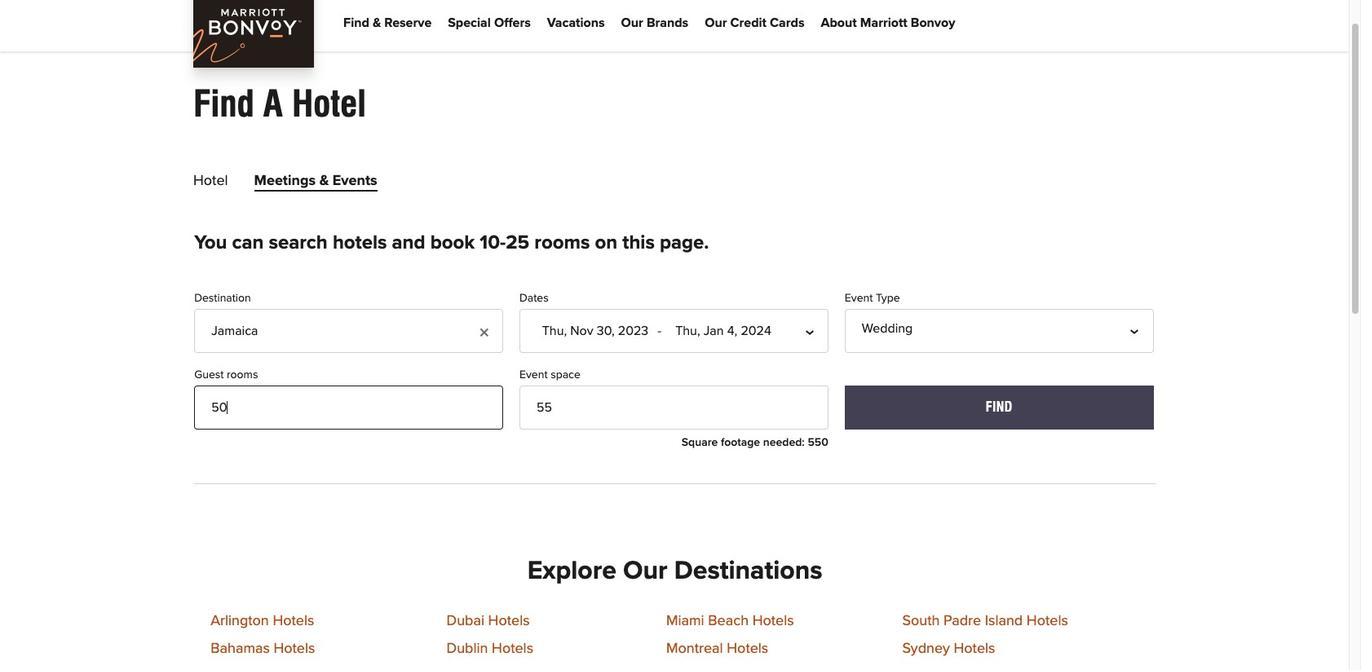 Task type: vqa. For each thing, say whether or not it's contained in the screenshot.
2nd round icon from the right
no



Task type: describe. For each thing, give the bounding box(es) containing it.
square footage needed: 550
[[682, 437, 829, 449]]

special offers
[[448, 16, 531, 29]]

book
[[430, 233, 475, 253]]

find for find & reserve
[[343, 16, 369, 29]]

25
[[506, 233, 530, 253]]

space
[[551, 370, 581, 381]]

clear image
[[474, 312, 487, 332]]

credit
[[731, 16, 767, 29]]

this
[[623, 233, 655, 253]]

explore our destinations
[[528, 559, 823, 585]]

brands
[[647, 16, 689, 29]]

hotels for bahamas hotels
[[274, 642, 315, 656]]

event for event space
[[520, 370, 548, 381]]

south padre island hotels link
[[903, 614, 1068, 629]]

marriott
[[860, 16, 908, 29]]

dublin
[[447, 642, 488, 656]]

square
[[682, 437, 718, 449]]

arrow down image
[[816, 325, 829, 339]]

guest rooms
[[194, 370, 258, 381]]

hotels for dublin hotels
[[492, 642, 534, 656]]

hotels for montreal hotels
[[727, 642, 769, 656]]

-
[[658, 325, 662, 338]]

our credit cards link
[[705, 11, 805, 36]]

dublin hotels
[[447, 642, 534, 656]]

dates
[[520, 293, 549, 304]]

hotels right the beach
[[753, 614, 794, 629]]

can
[[232, 233, 264, 253]]

our for our brands
[[621, 16, 643, 29]]

padre
[[944, 614, 981, 629]]

special offers link
[[448, 11, 531, 36]]

event for event type
[[845, 293, 873, 304]]

about marriott bonvoy link
[[821, 11, 956, 36]]

meetings & events link
[[254, 174, 377, 195]]

1 horizontal spatial hotel
[[292, 82, 366, 125]]

miami
[[666, 614, 705, 629]]

offers
[[494, 16, 531, 29]]

meetings & events
[[254, 174, 377, 188]]

south padre island hotels
[[903, 614, 1068, 629]]

hotels for arlington hotels
[[273, 614, 314, 629]]

vacations link
[[547, 11, 605, 36]]

Guest rooms text field
[[194, 386, 503, 430]]

find & reserve link
[[343, 11, 432, 36]]

bahamas hotels link
[[211, 642, 315, 656]]

footage
[[721, 437, 760, 449]]

sydney hotels link
[[903, 642, 996, 656]]

south
[[903, 614, 940, 629]]

destination
[[194, 293, 251, 304]]

sydney hotels
[[903, 642, 996, 656]]

dubai
[[447, 614, 485, 629]]

arlington hotels link
[[211, 614, 314, 629]]

miami beach hotels link
[[666, 614, 794, 629]]

dublin hotels link
[[447, 642, 534, 656]]

find a hotel
[[193, 82, 366, 125]]

bahamas hotels
[[211, 642, 315, 656]]

hotels right "island"
[[1027, 614, 1068, 629]]

special
[[448, 16, 491, 29]]

1 vertical spatial rooms
[[227, 370, 258, 381]]

Event space text field
[[520, 386, 829, 430]]

reserve
[[384, 16, 432, 29]]

10-
[[480, 233, 506, 253]]



Task type: locate. For each thing, give the bounding box(es) containing it.
our credit cards
[[705, 16, 805, 29]]

on
[[595, 233, 618, 253]]

& inside find & reserve link
[[373, 16, 381, 29]]

hotel
[[292, 82, 366, 125], [193, 174, 228, 188]]

montreal
[[666, 642, 723, 656]]

arlington
[[211, 614, 269, 629]]

you
[[194, 233, 227, 253]]

explore
[[528, 559, 617, 585]]

you can search hotels and book 10-25 rooms on this page.
[[194, 233, 709, 253]]

about
[[821, 16, 857, 29]]

our left credit
[[705, 16, 727, 29]]

arlington hotels
[[211, 614, 314, 629]]

550
[[808, 437, 829, 449]]

find left 'reserve'
[[343, 16, 369, 29]]

None submit
[[845, 386, 1154, 430]]

Destination text field
[[194, 309, 503, 353]]

1 vertical spatial find
[[193, 82, 254, 125]]

hotels
[[333, 233, 387, 253]]

event
[[845, 293, 873, 304], [520, 370, 548, 381]]

about marriott bonvoy
[[821, 16, 956, 29]]

& for events
[[319, 174, 329, 188]]

search
[[269, 233, 328, 253]]

hotels up bahamas hotels 'link'
[[273, 614, 314, 629]]

1 horizontal spatial find
[[343, 16, 369, 29]]

0 vertical spatial &
[[373, 16, 381, 29]]

events
[[333, 174, 377, 188]]

bahamas
[[211, 642, 270, 656]]

hotel link
[[193, 174, 228, 195]]

&
[[373, 16, 381, 29], [319, 174, 329, 188]]

hotels down miami beach hotels
[[727, 642, 769, 656]]

our brands
[[621, 16, 689, 29]]

event left the type
[[845, 293, 873, 304]]

cards
[[770, 16, 805, 29]]

and
[[392, 233, 425, 253]]

0 horizontal spatial rooms
[[227, 370, 258, 381]]

wedding
[[862, 322, 913, 335]]

0 vertical spatial event
[[845, 293, 873, 304]]

our
[[621, 16, 643, 29], [705, 16, 727, 29], [623, 559, 668, 585]]

hotel up you
[[193, 174, 228, 188]]

type
[[876, 293, 900, 304]]

a
[[263, 82, 283, 125]]

guest
[[194, 370, 224, 381]]

1 horizontal spatial rooms
[[535, 233, 590, 253]]

End Date text field
[[665, 320, 782, 343]]

1 vertical spatial hotel
[[193, 174, 228, 188]]

dubai hotels link
[[447, 614, 530, 629]]

bonvoy
[[911, 16, 956, 29]]

dubai hotels
[[447, 614, 530, 629]]

0 horizontal spatial find
[[193, 82, 254, 125]]

hotels down arlington hotels
[[274, 642, 315, 656]]

1 vertical spatial &
[[319, 174, 329, 188]]

hotels for dubai hotels
[[488, 614, 530, 629]]

& for reserve
[[373, 16, 381, 29]]

event left space
[[520, 370, 548, 381]]

needed:
[[763, 437, 805, 449]]

find for find a hotel
[[193, 82, 254, 125]]

rooms left on
[[535, 233, 590, 253]]

vacations
[[547, 16, 605, 29]]

0 vertical spatial rooms
[[535, 233, 590, 253]]

our up 'miami' on the bottom of page
[[623, 559, 668, 585]]

& left 'reserve'
[[373, 16, 381, 29]]

0 horizontal spatial &
[[319, 174, 329, 188]]

hotel right a on the top left of page
[[292, 82, 366, 125]]

our for our credit cards
[[705, 16, 727, 29]]

1 vertical spatial event
[[520, 370, 548, 381]]

0 horizontal spatial event
[[520, 370, 548, 381]]

find inside find & reserve link
[[343, 16, 369, 29]]

find
[[343, 16, 369, 29], [193, 82, 254, 125]]

0 vertical spatial find
[[343, 16, 369, 29]]

hotels down dubai hotels link
[[492, 642, 534, 656]]

find & reserve
[[343, 16, 432, 29]]

event type
[[845, 293, 900, 304]]

beach
[[708, 614, 749, 629]]

rooms right guest
[[227, 370, 258, 381]]

& inside meetings & events link
[[319, 174, 329, 188]]

0 horizontal spatial hotel
[[193, 174, 228, 188]]

montreal hotels link
[[666, 642, 769, 656]]

hotels
[[273, 614, 314, 629], [488, 614, 530, 629], [753, 614, 794, 629], [1027, 614, 1068, 629], [274, 642, 315, 656], [492, 642, 534, 656], [727, 642, 769, 656], [954, 642, 996, 656]]

our left brands
[[621, 16, 643, 29]]

page.
[[660, 233, 709, 253]]

hotels down south padre island hotels link
[[954, 642, 996, 656]]

1 horizontal spatial &
[[373, 16, 381, 29]]

meetings
[[254, 174, 316, 188]]

& left events
[[319, 174, 329, 188]]

hotels up dublin hotels link
[[488, 614, 530, 629]]

our brands link
[[621, 11, 689, 36]]

destinations
[[674, 559, 823, 585]]

find left a on the top left of page
[[193, 82, 254, 125]]

island
[[985, 614, 1023, 629]]

0 vertical spatial hotel
[[292, 82, 366, 125]]

hotels for sydney hotels
[[954, 642, 996, 656]]

event space
[[520, 370, 581, 381]]

sydney
[[903, 642, 950, 656]]

rooms
[[535, 233, 590, 253], [227, 370, 258, 381]]

montreal hotels
[[666, 642, 769, 656]]

1 horizontal spatial event
[[845, 293, 873, 304]]

miami beach hotels
[[666, 614, 794, 629]]

Start Date text field
[[537, 320, 654, 343]]



